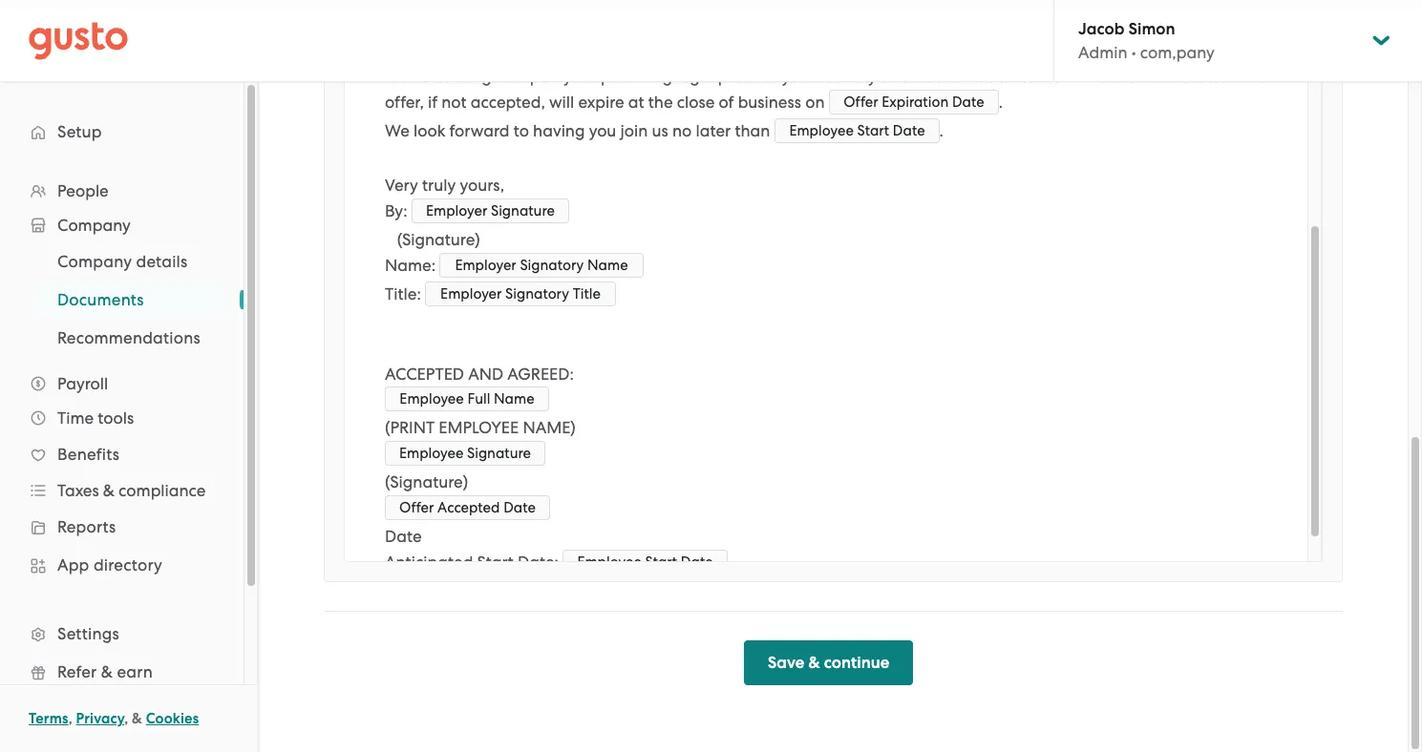 Task type: describe. For each thing, give the bounding box(es) containing it.
home image
[[29, 21, 128, 60]]

1 horizontal spatial offer,
[[573, 41, 612, 61]]

cookies
[[146, 711, 199, 728]]

states. this
[[1182, 67, 1266, 86]]

accepted,
[[471, 93, 545, 112]]

simon
[[1129, 19, 1176, 39]]

to for if you wish to accept this offer, please sign and date below. as required, by law, your employment with the company is also contingent upon your providing legal proof of your identity and authorization to work in the united states. this offer, if not accepted, will expire at the close of business on
[[468, 41, 484, 61]]

company for company details
[[57, 252, 132, 271]]

•
[[1132, 43, 1137, 62]]

1 vertical spatial of
[[719, 93, 734, 112]]

with
[[1118, 41, 1151, 61]]

taxes
[[57, 482, 99, 501]]

authorization
[[915, 67, 1017, 86]]

1 (signature) from the top
[[385, 230, 480, 249]]

taxes & compliance
[[57, 482, 206, 501]]

accepted and agreed:
[[385, 365, 574, 384]]

compliance
[[119, 482, 206, 501]]

legal
[[677, 67, 714, 86]]

terms link
[[29, 711, 68, 728]]

payroll
[[57, 375, 108, 394]]

very truly yours,
[[385, 176, 504, 195]]

setup link
[[19, 115, 225, 149]]

at
[[629, 93, 645, 112]]

agreed:
[[508, 365, 574, 384]]

accept
[[488, 41, 539, 61]]

having
[[533, 122, 585, 141]]

identity
[[820, 67, 877, 86]]

company for company
[[57, 216, 131, 235]]

gusto navigation element
[[0, 82, 244, 753]]

required,
[[853, 41, 921, 61]]

not
[[442, 93, 467, 112]]

will
[[549, 93, 574, 112]]

sign
[[670, 41, 700, 61]]

name:
[[385, 256, 440, 275]]

cookies button
[[146, 708, 199, 731]]

settings link
[[19, 617, 225, 652]]

close
[[677, 93, 715, 112]]

yours,
[[460, 176, 504, 195]]

& for earn
[[101, 663, 113, 682]]

details
[[136, 252, 188, 271]]

look
[[414, 122, 446, 141]]

upon
[[520, 67, 560, 86]]

terms , privacy , & cookies
[[29, 711, 199, 728]]

payroll button
[[19, 367, 225, 401]]

admin
[[1079, 43, 1128, 62]]

2 vertical spatial the
[[649, 93, 673, 112]]

2 , from the left
[[124, 711, 128, 728]]

to for we look forward to having you join us no later than
[[514, 122, 529, 141]]

1 horizontal spatial your
[[782, 67, 816, 86]]

company inside the if you wish to accept this offer, please sign and date below. as required, by law, your employment with the company is also contingent upon your providing legal proof of your identity and authorization to work in the united states. this offer, if not accepted, will expire at the close of business on
[[1183, 41, 1257, 61]]

employee
[[439, 419, 519, 438]]

1 horizontal spatial the
[[1099, 67, 1123, 86]]

recommendations link
[[34, 321, 225, 355]]

& for compliance
[[103, 482, 115, 501]]

. for than
[[940, 122, 944, 141]]

if
[[385, 41, 395, 61]]

time tools button
[[19, 401, 225, 436]]

time
[[57, 409, 94, 428]]

settings
[[57, 625, 119, 644]]

no
[[673, 122, 692, 141]]

contingent
[[435, 67, 516, 86]]

united
[[1127, 67, 1178, 86]]

also
[[400, 67, 431, 86]]

(print employee name)
[[385, 419, 576, 438]]

people button
[[19, 174, 225, 208]]

accepted
[[385, 365, 464, 384]]

join
[[621, 122, 648, 141]]

by:
[[385, 202, 412, 221]]

company button
[[19, 208, 225, 243]]

documents
[[57, 290, 144, 310]]

benefits
[[57, 445, 120, 464]]

law,
[[948, 41, 978, 61]]

0 horizontal spatial and
[[704, 41, 735, 61]]

2 horizontal spatial your
[[982, 41, 1015, 61]]

please
[[616, 41, 666, 61]]

com,pany
[[1141, 43, 1215, 62]]

expire
[[578, 93, 625, 112]]



Task type: locate. For each thing, give the bounding box(es) containing it.
0 vertical spatial to
[[468, 41, 484, 61]]

1 horizontal spatial you
[[589, 122, 617, 141]]

reports
[[57, 518, 116, 537]]

0 vertical spatial you
[[399, 41, 427, 61]]

setup
[[57, 122, 102, 141]]

2 horizontal spatial the
[[1155, 41, 1179, 61]]

. for date
[[999, 93, 1003, 112]]

terms
[[29, 711, 68, 728]]

save
[[768, 653, 805, 673]]

jacob
[[1079, 19, 1125, 39]]

2 list from the top
[[0, 243, 244, 357]]

, left cookies button
[[124, 711, 128, 728]]

date
[[385, 528, 422, 547]]

the right at
[[649, 93, 673, 112]]

start
[[477, 553, 514, 572]]

your
[[982, 41, 1015, 61], [564, 67, 597, 86], [782, 67, 816, 86]]

refer & earn
[[57, 663, 153, 682]]

date:
[[518, 553, 559, 572]]

later
[[696, 122, 731, 141]]

below. as
[[778, 41, 849, 61]]

we
[[385, 122, 410, 141]]

& for continue
[[809, 653, 820, 673]]

1 vertical spatial .
[[940, 122, 944, 141]]

1 vertical spatial offer,
[[385, 93, 424, 112]]

0 vertical spatial offer,
[[573, 41, 612, 61]]

earn
[[117, 663, 153, 682]]

privacy link
[[76, 711, 124, 728]]

list
[[0, 174, 244, 753], [0, 243, 244, 357]]

, left privacy
[[68, 711, 72, 728]]

this
[[543, 41, 569, 61]]

1 vertical spatial to
[[1021, 67, 1036, 86]]

anticipated start date:
[[385, 553, 563, 572]]

0 vertical spatial the
[[1155, 41, 1179, 61]]

recommendations
[[57, 329, 200, 348]]

tools
[[98, 409, 134, 428]]

1 horizontal spatial .
[[999, 93, 1003, 112]]

privacy
[[76, 711, 124, 728]]

& left earn
[[101, 663, 113, 682]]

your right law,
[[982, 41, 1015, 61]]

of
[[763, 67, 778, 86], [719, 93, 734, 112]]

2 horizontal spatial to
[[1021, 67, 1036, 86]]

people
[[57, 182, 109, 201]]

company details
[[57, 252, 188, 271]]

& right taxes
[[103, 482, 115, 501]]

documents link
[[34, 283, 225, 317]]

0 horizontal spatial offer,
[[385, 93, 424, 112]]

offer, right this
[[573, 41, 612, 61]]

0 vertical spatial company
[[1183, 41, 1257, 61]]

continue
[[824, 653, 890, 673]]

1 vertical spatial company
[[57, 216, 131, 235]]

if you wish to accept this offer, please sign and date below. as required, by law, your employment with the company is also contingent upon your providing legal proof of your identity and authorization to work in the united states. this offer, if not accepted, will expire at the close of business on
[[385, 41, 1270, 112]]

of down 'proof'
[[719, 93, 734, 112]]

offer,
[[573, 41, 612, 61], [385, 93, 424, 112]]

you
[[399, 41, 427, 61], [589, 122, 617, 141]]

very
[[385, 176, 418, 195]]

you down expire
[[589, 122, 617, 141]]

you right the if
[[399, 41, 427, 61]]

and down 'required,'
[[881, 67, 911, 86]]

company details link
[[34, 245, 225, 279]]

if
[[428, 93, 438, 112]]

0 vertical spatial and
[[704, 41, 735, 61]]

0 horizontal spatial .
[[940, 122, 944, 141]]

by
[[925, 41, 944, 61]]

list containing company details
[[0, 243, 244, 357]]

& left cookies button
[[132, 711, 142, 728]]

us
[[652, 122, 669, 141]]

(print
[[385, 419, 435, 438]]

wish
[[431, 41, 464, 61]]

than
[[735, 122, 770, 141]]

anticipated
[[385, 553, 473, 572]]

reports link
[[19, 510, 225, 545]]

business
[[738, 93, 802, 112]]

0 vertical spatial of
[[763, 67, 778, 86]]

and
[[468, 365, 504, 384]]

1 vertical spatial (signature)
[[385, 473, 468, 492]]

date
[[739, 41, 774, 61]]

work
[[1040, 67, 1077, 86]]

& inside dropdown button
[[103, 482, 115, 501]]

(signature) up name:
[[385, 230, 480, 249]]

1 horizontal spatial ,
[[124, 711, 128, 728]]

proof
[[718, 67, 759, 86]]

0 horizontal spatial your
[[564, 67, 597, 86]]

title:
[[385, 285, 425, 304]]

of up business
[[763, 67, 778, 86]]

and
[[704, 41, 735, 61], [881, 67, 911, 86]]

&
[[103, 482, 115, 501], [809, 653, 820, 673], [101, 663, 113, 682], [132, 711, 142, 728]]

2 (signature) from the top
[[385, 473, 468, 492]]

jacob simon admin • com,pany
[[1079, 19, 1215, 62]]

save & continue
[[768, 653, 890, 673]]

to left work at the top of the page
[[1021, 67, 1036, 86]]

& inside button
[[809, 653, 820, 673]]

directory
[[94, 556, 162, 575]]

forward
[[450, 122, 510, 141]]

1 , from the left
[[68, 711, 72, 728]]

refer
[[57, 663, 97, 682]]

taxes & compliance button
[[19, 474, 225, 508]]

list containing people
[[0, 174, 244, 753]]

0 horizontal spatial ,
[[68, 711, 72, 728]]

app
[[57, 556, 89, 575]]

you inside the if you wish to accept this offer, please sign and date below. as required, by law, your employment with the company is also contingent upon your providing legal proof of your identity and authorization to work in the united states. this offer, if not accepted, will expire at the close of business on
[[399, 41, 427, 61]]

company inside dropdown button
[[57, 216, 131, 235]]

0 horizontal spatial of
[[719, 93, 734, 112]]

we look forward to having you join us no later than
[[385, 122, 774, 141]]

0 horizontal spatial the
[[649, 93, 673, 112]]

to down accepted,
[[514, 122, 529, 141]]

app directory link
[[19, 548, 225, 583]]

1 list from the top
[[0, 174, 244, 753]]

1 horizontal spatial and
[[881, 67, 911, 86]]

offer, down also
[[385, 93, 424, 112]]

2 vertical spatial to
[[514, 122, 529, 141]]

company up states. this
[[1183, 41, 1257, 61]]

your down below. as
[[782, 67, 816, 86]]

0 vertical spatial .
[[999, 93, 1003, 112]]

app directory
[[57, 556, 162, 575]]

1 horizontal spatial to
[[514, 122, 529, 141]]

company down the people
[[57, 216, 131, 235]]

0 vertical spatial (signature)
[[385, 230, 480, 249]]

and up 'proof'
[[704, 41, 735, 61]]

1 vertical spatial and
[[881, 67, 911, 86]]

1 vertical spatial you
[[589, 122, 617, 141]]

truly
[[422, 176, 456, 195]]

.
[[999, 93, 1003, 112], [940, 122, 944, 141]]

2 vertical spatial company
[[57, 252, 132, 271]]

name)
[[523, 419, 576, 438]]

refer & earn link
[[19, 655, 225, 690]]

your up will
[[564, 67, 597, 86]]

to up contingent
[[468, 41, 484, 61]]

1 vertical spatial the
[[1099, 67, 1123, 86]]

in
[[1081, 67, 1095, 86]]

providing
[[601, 67, 673, 86]]

the down simon
[[1155, 41, 1179, 61]]

company up documents
[[57, 252, 132, 271]]

company
[[1183, 41, 1257, 61], [57, 216, 131, 235], [57, 252, 132, 271]]

employment
[[1019, 41, 1114, 61]]

1 horizontal spatial of
[[763, 67, 778, 86]]

the right in
[[1099, 67, 1123, 86]]

& right save
[[809, 653, 820, 673]]

0 horizontal spatial you
[[399, 41, 427, 61]]

on
[[806, 93, 825, 112]]

(signature) down the "(print"
[[385, 473, 468, 492]]

0 horizontal spatial to
[[468, 41, 484, 61]]



Task type: vqa. For each thing, say whether or not it's contained in the screenshot.
the gusto
no



